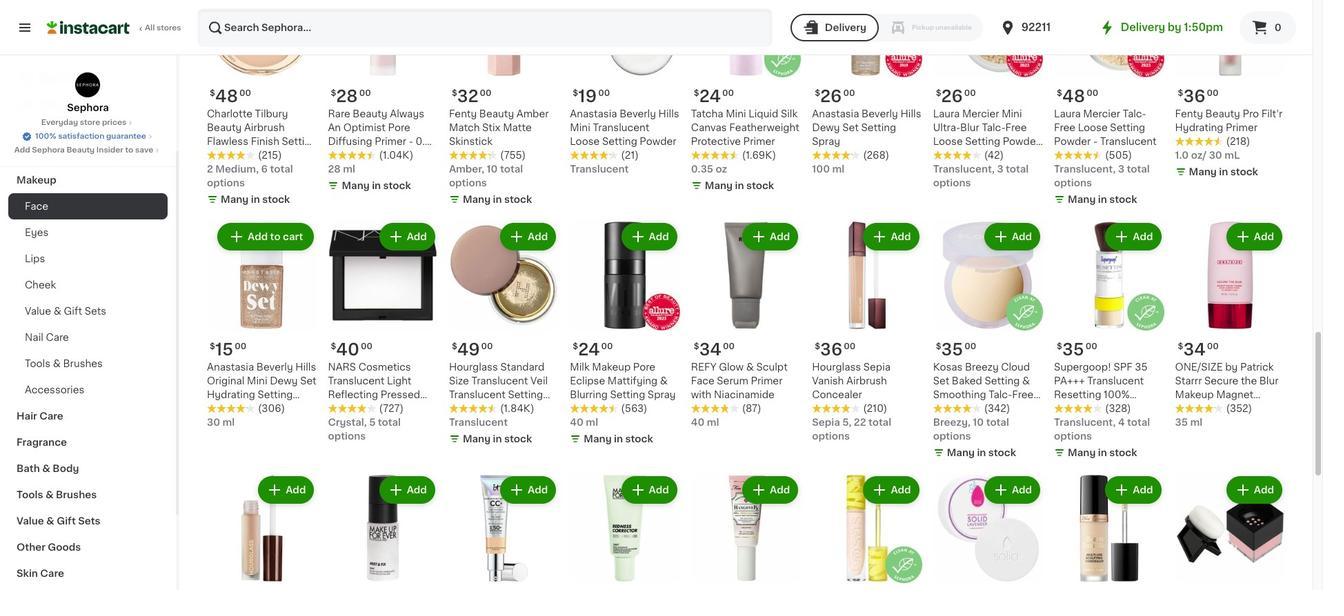 Task type: locate. For each thing, give the bounding box(es) containing it.
$ 36 00 up vanish
[[815, 341, 856, 357]]

24 for tatcha
[[700, 89, 721, 104]]

0 horizontal spatial pore
[[388, 123, 411, 133]]

stock down the 6
[[262, 195, 290, 204]]

$ for laura mercier mini ultra-blur talc-free loose setting powder - translucent
[[936, 89, 942, 97]]

laura inside laura mercier mini ultra-blur talc-free loose setting powder - translucent
[[934, 109, 960, 119]]

total inside amber, 10 total options
[[500, 164, 523, 174]]

sets down 'cheek' link
[[85, 306, 106, 316]]

fenty for 36
[[1176, 109, 1204, 119]]

$ 40 00
[[331, 341, 373, 357]]

1 translucent, 3 total options from the left
[[1055, 164, 1150, 188]]

ml for milk makeup pore eclipse mattifying & blurring setting spray
[[586, 417, 598, 427]]

in down breezy, 10 total options
[[978, 448, 987, 457]]

anastasia
[[570, 109, 617, 119], [812, 109, 860, 119], [207, 362, 254, 372]]

translucent,
[[1055, 164, 1116, 174], [934, 164, 995, 174], [1055, 417, 1116, 427]]

translucent, inside translucent, 4 total options
[[1055, 417, 1116, 427]]

00 up breezy at the bottom right
[[965, 342, 977, 350]]

options down 5,
[[812, 431, 850, 441]]

powder inside kosas breezy cloud set baked setting & smoothing talc-free vegan powder
[[966, 404, 1003, 413]]

talc- up (505) at the top of the page
[[1123, 109, 1147, 119]]

1 horizontal spatial 36
[[1184, 89, 1206, 104]]

options down mineral
[[1055, 431, 1093, 441]]

delivery button
[[791, 14, 879, 41]]

in for 0.35 oz
[[735, 181, 744, 191]]

stock for 1.0 oz/ 30 ml
[[1231, 167, 1259, 177]]

pore down always
[[388, 123, 411, 133]]

airbrush for 48
[[244, 123, 285, 133]]

$ 34 00 up refy
[[694, 341, 735, 357]]

1 vertical spatial pore
[[633, 362, 656, 372]]

1 horizontal spatial $ 26 00
[[936, 89, 977, 104]]

face inside refy glow & sculpt face serum primer with niacinamide
[[691, 376, 715, 386]]

$ up tatcha
[[694, 89, 700, 97]]

0 horizontal spatial set
[[300, 376, 317, 386]]

hourglass down $ 49 00
[[449, 362, 498, 372]]

holiday party ready beauty
[[17, 149, 157, 159]]

1 vertical spatial 36
[[821, 341, 843, 357]]

00 right 15
[[235, 342, 247, 350]]

primer up (1.69k)
[[744, 137, 775, 146]]

2 26 from the left
[[942, 89, 963, 104]]

0 horizontal spatial $ 36 00
[[815, 341, 856, 357]]

delivery by 1:50pm link
[[1099, 19, 1224, 36]]

holiday
[[17, 149, 55, 159]]

0 horizontal spatial sephora
[[32, 146, 65, 154]]

$ inside $ 40 00
[[331, 342, 336, 350]]

talc- inside laura mercier mini ultra-blur talc-free loose setting powder - translucent
[[982, 123, 1006, 133]]

anastasia for 19
[[570, 109, 617, 119]]

$ 32 00
[[452, 89, 492, 104]]

1 horizontal spatial beverly
[[620, 109, 656, 119]]

canvas
[[691, 123, 727, 133]]

oz inside rare beauty always an optimist pore diffusing primer - 0.94 oz / 28 ml
[[328, 151, 339, 160]]

stix
[[482, 123, 501, 133]]

skin care link
[[8, 560, 168, 587]]

0 vertical spatial airbrush
[[244, 123, 285, 133]]

1 $ 34 00 from the left
[[694, 341, 735, 357]]

talc-
[[1123, 109, 1147, 119], [982, 123, 1006, 133], [989, 390, 1013, 399]]

many in stock for amber, 10 total options
[[463, 195, 532, 204]]

& inside refy glow & sculpt face serum primer with niacinamide
[[747, 362, 754, 372]]

2 fenty from the left
[[1176, 109, 1204, 119]]

mercier
[[1084, 109, 1121, 119], [963, 109, 1000, 119]]

$ up the original
[[210, 342, 215, 350]]

beverly for 19
[[620, 109, 656, 119]]

36
[[1184, 89, 1206, 104], [821, 341, 843, 357]]

$ for hourglass standard size translucent veil translucent setting powder
[[452, 342, 457, 350]]

dewy inside anastasia beverly hills original mini dewy set hydrating setting spay
[[270, 376, 298, 386]]

hourglass for 36
[[812, 362, 861, 372]]

1 48 from the left
[[215, 89, 238, 104]]

34 for one/size
[[1184, 341, 1206, 357]]

spray down "mattifying"
[[648, 390, 676, 399]]

rare
[[328, 109, 350, 119]]

beverly inside anastasia beverly hills mini translucent loose setting powder
[[620, 109, 656, 119]]

many in stock down translucent, 4 total options
[[1068, 448, 1138, 457]]

48 for charlotte
[[215, 89, 238, 104]]

0 vertical spatial 2
[[253, 151, 259, 160]]

value & gift sets
[[25, 306, 106, 316], [17, 516, 100, 526]]

in down '1.0 oz/ 30 ml'
[[1220, 167, 1229, 177]]

value for first value & gift sets link from the bottom
[[17, 516, 44, 526]]

value down cheek
[[25, 306, 51, 316]]

original
[[207, 376, 245, 386]]

insider
[[97, 146, 123, 154]]

many in stock down '1.0 oz/ 30 ml'
[[1190, 167, 1259, 177]]

$ 48 00 up laura mercier talc- free loose setting powder - translucent
[[1057, 89, 1099, 104]]

1 horizontal spatial to
[[270, 232, 281, 242]]

breezy
[[966, 362, 999, 372]]

fenty inside fenty beauty amber match stix matte skinstick
[[449, 109, 477, 119]]

powder inside 'supergoop! spf 35 pa+++ translucent resetting 100% mineral powder'
[[1093, 404, 1129, 413]]

0 horizontal spatial 48
[[215, 89, 238, 104]]

1 horizontal spatial 34
[[1184, 341, 1206, 357]]

stock for 28 ml
[[383, 181, 411, 191]]

gift for first value & gift sets link from the bottom
[[57, 516, 76, 526]]

size
[[449, 376, 469, 386]]

2 $ 35 00 from the left
[[936, 341, 977, 357]]

10 inside amber, 10 total options
[[487, 164, 498, 174]]

in for 40 ml
[[614, 434, 623, 444]]

delivery
[[1121, 22, 1166, 32], [825, 23, 867, 32]]

total down the (727)
[[378, 417, 401, 427]]

1 vertical spatial $ 24 00
[[573, 341, 613, 357]]

hills inside anastasia beverly hills original mini dewy set hydrating setting spay
[[296, 362, 316, 372]]

$ inside $ 32 00
[[452, 89, 457, 97]]

sephora
[[67, 103, 109, 112], [32, 146, 65, 154]]

0 vertical spatial pore
[[388, 123, 411, 133]]

free inside laura mercier mini ultra-blur talc-free loose setting powder - translucent
[[1006, 123, 1027, 133]]

total for laura mercier mini ultra-blur talc-free loose setting powder - translucent
[[1006, 164, 1029, 174]]

1 fenty from the left
[[449, 109, 477, 119]]

options inside translucent, 4 total options
[[1055, 431, 1093, 441]]

hills for 26
[[901, 109, 922, 119]]

with
[[691, 390, 712, 399]]

ml down starrr
[[1191, 417, 1203, 427]]

0 vertical spatial 10
[[487, 164, 498, 174]]

$ for refy glow & sculpt face serum primer with niacinamide
[[694, 342, 700, 350]]

beauty inside fenty beauty amber match stix matte skinstick
[[480, 109, 514, 119]]

2 3 from the left
[[998, 164, 1004, 174]]

delivery for delivery
[[825, 23, 867, 32]]

anastasia down $ 19 00
[[570, 109, 617, 119]]

0 horizontal spatial laura
[[934, 109, 960, 119]]

tools & brushes down bath & body
[[17, 490, 97, 500]]

0 horizontal spatial hydrating
[[207, 390, 255, 399]]

options inside the 2 medium, 6 total options
[[207, 178, 245, 188]]

mini left liquid
[[726, 109, 747, 119]]

options down ultra-
[[934, 178, 971, 188]]

translucent, down (42)
[[934, 164, 995, 174]]

30 right oz/
[[1210, 151, 1223, 160]]

1 40 ml from the left
[[570, 417, 598, 427]]

talc- up (42)
[[982, 123, 1006, 133]]

(218)
[[1227, 137, 1251, 146]]

dewy inside "anastasia beverly hills dewy set setting spray"
[[812, 123, 840, 133]]

dewy up 100 ml
[[812, 123, 840, 133]]

00 for laura mercier mini ultra-blur talc-free loose setting powder - translucent
[[965, 89, 977, 97]]

mercier inside laura mercier mini ultra-blur talc-free loose setting powder - translucent
[[963, 109, 1000, 119]]

add inside 'add sephora beauty insider to save' link
[[14, 146, 30, 154]]

1 vertical spatial sepia
[[812, 417, 840, 427]]

smoothing
[[934, 390, 987, 399]]

product group containing 24
[[570, 220, 680, 448]]

0 horizontal spatial oz
[[328, 151, 339, 160]]

2 value & gift sets link from the top
[[8, 508, 168, 534]]

in for amber, 10 total options
[[493, 195, 502, 204]]

mini
[[726, 109, 747, 119], [1002, 109, 1023, 119], [570, 123, 591, 133], [247, 376, 268, 386]]

0 vertical spatial blur
[[961, 123, 980, 133]]

stock for 2 medium, 6 total options
[[262, 195, 290, 204]]

2 horizontal spatial makeup
[[1176, 390, 1214, 399]]

2 horizontal spatial hills
[[901, 109, 922, 119]]

ml for anastasia beverly hills dewy set setting spray
[[833, 164, 845, 174]]

in for translucent, 4 total options
[[1099, 448, 1108, 457]]

$ 24 00 up milk at bottom
[[573, 341, 613, 357]]

dewy
[[812, 123, 840, 133], [270, 376, 298, 386]]

26 for laura
[[942, 89, 963, 104]]

setting inside anastasia beverly hills original mini dewy set hydrating setting spay
[[258, 390, 293, 399]]

1 vertical spatial airbrush
[[847, 376, 887, 386]]

1 vertical spatial face
[[691, 376, 715, 386]]

00 inside the $ 15 00
[[235, 342, 247, 350]]

$ 24 00 inside 'product' group
[[573, 341, 613, 357]]

value & gift sets for 1st value & gift sets link from the top
[[25, 306, 106, 316]]

hourglass up vanish
[[812, 362, 861, 372]]

(352)
[[1227, 404, 1253, 413]]

hills inside "anastasia beverly hills dewy set setting spray"
[[901, 109, 922, 119]]

setting inside "anastasia beverly hills dewy set setting spray"
[[862, 123, 897, 133]]

1 horizontal spatial 30
[[1210, 151, 1223, 160]]

$ up supergoop!
[[1057, 342, 1063, 350]]

2 48 from the left
[[1063, 89, 1086, 104]]

00 for milk makeup pore eclipse mattifying & blurring setting spray
[[602, 342, 613, 350]]

total
[[270, 164, 293, 174], [1127, 164, 1150, 174], [500, 164, 523, 174], [1006, 164, 1029, 174], [378, 417, 401, 427], [869, 417, 892, 427], [1128, 417, 1151, 427], [987, 417, 1010, 427]]

one/size by patrick starrr secure the blur makeup magnet primer
[[1176, 362, 1279, 413]]

1 vertical spatial 2
[[207, 164, 213, 174]]

0 horizontal spatial sepia
[[812, 417, 840, 427]]

skin
[[17, 569, 38, 578]]

0 horizontal spatial makeup
[[17, 175, 56, 185]]

2 34 from the left
[[1184, 341, 1206, 357]]

loose
[[1079, 123, 1108, 133], [570, 137, 600, 146], [934, 137, 963, 146]]

ready
[[87, 149, 119, 159]]

28 right /
[[348, 151, 361, 160]]

36 up vanish
[[821, 341, 843, 357]]

0 vertical spatial value & gift sets
[[25, 306, 106, 316]]

00 up tatcha
[[723, 89, 734, 97]]

options
[[207, 178, 245, 188], [1055, 178, 1093, 188], [449, 178, 487, 188], [934, 178, 971, 188], [328, 431, 366, 441], [812, 431, 850, 441], [1055, 431, 1093, 441], [934, 431, 971, 441]]

0 horizontal spatial 100%
[[35, 133, 56, 140]]

0 vertical spatial gift
[[64, 306, 82, 316]]

body
[[53, 464, 79, 473]]

1 horizontal spatial ml
[[1225, 151, 1241, 160]]

crystal, 5 total options
[[328, 417, 401, 441]]

brushes down nail care link
[[63, 359, 103, 369]]

00 up laura mercier talc- free loose setting powder - translucent
[[1087, 89, 1099, 97]]

1 vertical spatial 30
[[207, 417, 220, 427]]

1 horizontal spatial delivery
[[1121, 22, 1166, 32]]

$ 24 00 for milk
[[573, 341, 613, 357]]

setting up (1.84k)
[[508, 390, 543, 399]]

mini up (306) at the left
[[247, 376, 268, 386]]

1 vertical spatial value
[[17, 516, 44, 526]]

dewy up (306) at the left
[[270, 376, 298, 386]]

by
[[1168, 22, 1182, 32], [1226, 362, 1238, 372]]

0 horizontal spatial translucent, 3 total options
[[934, 164, 1029, 188]]

ml down with
[[707, 417, 720, 427]]

24 inside 'product' group
[[579, 341, 600, 357]]

1 $ 26 00 from the left
[[815, 89, 855, 104]]

00 up the hourglass sepia vanish airbrush concealer
[[844, 342, 856, 350]]

$ up refy
[[694, 342, 700, 350]]

1 horizontal spatial hourglass
[[812, 362, 861, 372]]

1 horizontal spatial 40 ml
[[691, 417, 720, 427]]

0 horizontal spatial ml
[[363, 151, 378, 160]]

- inside laura mercier talc- free loose setting powder - translucent
[[1094, 137, 1098, 146]]

1:50pm
[[1185, 22, 1224, 32]]

$ 36 00 inside 'product' group
[[815, 341, 856, 357]]

options inside "crystal, 5 total options"
[[328, 431, 366, 441]]

$ 36 00 up "fenty beauty pro filt'r hydrating primer"
[[1179, 89, 1219, 104]]

1 mercier from the left
[[1084, 109, 1121, 119]]

0 vertical spatial 28
[[336, 89, 358, 104]]

40 ml inside 'product' group
[[570, 417, 598, 427]]

00 inside $ 28 00
[[359, 89, 371, 97]]

0 horizontal spatial delivery
[[825, 23, 867, 32]]

setting inside hourglass standard size translucent veil translucent setting powder
[[508, 390, 543, 399]]

19
[[579, 89, 597, 104]]

translucent, down mineral
[[1055, 417, 1116, 427]]

00 for one/size by patrick starrr secure the blur makeup magnet primer
[[1208, 342, 1219, 350]]

0 horizontal spatial airbrush
[[244, 123, 285, 133]]

beverly for 15
[[257, 362, 293, 372]]

$ inside $ 28 00
[[331, 89, 336, 97]]

free
[[1055, 123, 1076, 133], [1006, 123, 1027, 133], [1013, 390, 1034, 399]]

1 horizontal spatial 24
[[700, 89, 721, 104]]

stock down breezy, 10 total options
[[989, 448, 1017, 457]]

spray
[[812, 137, 841, 146], [648, 390, 676, 399]]

(1.04k)
[[379, 151, 414, 160]]

stock for translucent, 4 total options
[[1110, 448, 1138, 457]]

1 horizontal spatial 10
[[973, 417, 984, 427]]

00 up charlotte
[[240, 89, 251, 97]]

1 horizontal spatial blur
[[1260, 376, 1279, 386]]

0 vertical spatial oz
[[328, 151, 339, 160]]

many for 2 medium, 6 total options
[[221, 195, 249, 204]]

sculpt
[[757, 362, 788, 372]]

ml for anastasia beverly hills original mini dewy set hydrating setting spay
[[223, 417, 235, 427]]

2 horizontal spatial 40
[[691, 417, 705, 427]]

1 vertical spatial by
[[1226, 362, 1238, 372]]

1 3 from the left
[[1119, 164, 1125, 174]]

0 horizontal spatial fenty
[[449, 109, 477, 119]]

gift for 1st value & gift sets link from the top
[[64, 306, 82, 316]]

anastasia for 15
[[207, 362, 254, 372]]

airbrush inside charlotte tilbury beauty airbrush flawless finish setting powder - 2 medium
[[244, 123, 285, 133]]

1 horizontal spatial translucent, 3 total options
[[1055, 164, 1150, 188]]

0 vertical spatial care
[[46, 333, 69, 342]]

translucent, 3 total options down (505) at the top of the page
[[1055, 164, 1150, 188]]

3 for 48
[[1119, 164, 1125, 174]]

beauty inside "fenty beauty pro filt'r hydrating primer"
[[1206, 109, 1241, 119]]

1 laura from the left
[[1055, 109, 1081, 119]]

32
[[457, 89, 479, 104]]

2 vertical spatial care
[[40, 569, 64, 578]]

oz right 0.35 on the right top
[[716, 164, 728, 174]]

vegan
[[934, 404, 964, 413]]

many in stock down breezy, 10 total options
[[947, 448, 1017, 457]]

00 for nars cosmetics translucent light reflecting pressed setting powder
[[361, 342, 373, 350]]

2 left medium,
[[207, 164, 213, 174]]

2 horizontal spatial beverly
[[862, 109, 899, 119]]

fenty up 1.0
[[1176, 109, 1204, 119]]

48 up laura mercier talc- free loose setting powder - translucent
[[1063, 89, 1086, 104]]

$ 36 00 for fenty
[[1179, 89, 1219, 104]]

delivery for delivery by 1:50pm
[[1121, 22, 1166, 32]]

$ 36 00 for hourglass
[[815, 341, 856, 357]]

00 up one/size
[[1208, 342, 1219, 350]]

care for nail care
[[46, 333, 69, 342]]

$ 35 00 up supergoop!
[[1057, 341, 1098, 357]]

shop link
[[8, 36, 168, 63]]

30 ml
[[207, 417, 235, 427]]

gift up goods
[[57, 516, 76, 526]]

0 horizontal spatial 24
[[579, 341, 600, 357]]

$ up ultra-
[[936, 89, 942, 97]]

2 $ 34 00 from the left
[[1179, 341, 1219, 357]]

many in stock for translucent, 4 total options
[[1068, 448, 1138, 457]]

setting inside nars cosmetics translucent light reflecting pressed setting powder
[[328, 404, 363, 413]]

1 vertical spatial talc-
[[982, 123, 1006, 133]]

00 inside $ 49 00
[[481, 342, 493, 350]]

tools down nail at the left bottom
[[25, 359, 50, 369]]

sepia
[[864, 362, 891, 372], [812, 417, 840, 427]]

(268)
[[864, 151, 890, 160]]

sephora logo image
[[75, 72, 101, 98]]

blur inside laura mercier mini ultra-blur talc-free loose setting powder - translucent
[[961, 123, 980, 133]]

1 horizontal spatial loose
[[934, 137, 963, 146]]

& inside milk makeup pore eclipse mattifying & blurring setting spray
[[660, 376, 668, 386]]

0 vertical spatial $ 36 00
[[1179, 89, 1219, 104]]

tatcha
[[691, 109, 724, 119]]

00 for anastasia beverly hills mini translucent loose setting powder
[[599, 89, 610, 97]]

00 for rare beauty always an optimist pore diffusing primer - 0.94 oz / 28 ml
[[359, 89, 371, 97]]

value & gift sets for first value & gift sets link from the bottom
[[17, 516, 100, 526]]

set inside anastasia beverly hills original mini dewy set hydrating setting spay
[[300, 376, 317, 386]]

laura
[[1055, 109, 1081, 119], [934, 109, 960, 119]]

2 40 ml from the left
[[691, 417, 720, 427]]

anastasia right silk
[[812, 109, 860, 119]]

(755)
[[500, 151, 526, 160]]

sets
[[85, 306, 106, 316], [78, 516, 100, 526]]

1 value & gift sets link from the top
[[8, 298, 168, 324]]

1 horizontal spatial sepia
[[864, 362, 891, 372]]

0 vertical spatial 30
[[1210, 151, 1223, 160]]

hourglass inside hourglass standard size translucent veil translucent setting powder
[[449, 362, 498, 372]]

2 vertical spatial talc-
[[989, 390, 1013, 399]]

options inside breezy, 10 total options
[[934, 431, 971, 441]]

pro
[[1243, 109, 1260, 119]]

pore
[[388, 123, 411, 133], [633, 362, 656, 372]]

22
[[854, 417, 867, 427]]

1 hourglass from the left
[[812, 362, 861, 372]]

in down (1.84k)
[[493, 434, 502, 444]]

by inside one/size by patrick starrr secure the blur makeup magnet primer
[[1226, 362, 1238, 372]]

1 ml from the left
[[363, 151, 378, 160]]

total right 4
[[1128, 417, 1151, 427]]

silk
[[781, 109, 798, 119]]

talc- up the (342)
[[989, 390, 1013, 399]]

ml down diffusing
[[363, 151, 378, 160]]

1 horizontal spatial 48
[[1063, 89, 1086, 104]]

0 horizontal spatial anastasia
[[207, 362, 254, 372]]

$ for rare beauty always an optimist pore diffusing primer - 0.94 oz / 28 ml
[[331, 89, 336, 97]]

hourglass inside the hourglass sepia vanish airbrush concealer
[[812, 362, 861, 372]]

hourglass
[[812, 362, 861, 372], [449, 362, 498, 372]]

0 vertical spatial sets
[[85, 306, 106, 316]]

00 inside $ 32 00
[[480, 89, 492, 97]]

3 for 26
[[998, 164, 1004, 174]]

1 $ 48 00 from the left
[[210, 89, 251, 104]]

0 horizontal spatial 34
[[700, 341, 722, 357]]

translucent, 3 total options for 48
[[1055, 164, 1150, 188]]

1 horizontal spatial pore
[[633, 362, 656, 372]]

$ 36 00
[[1179, 89, 1219, 104], [815, 341, 856, 357]]

0 vertical spatial talc-
[[1123, 109, 1147, 119]]

to down guarantee
[[125, 146, 133, 154]]

48 up charlotte
[[215, 89, 238, 104]]

product group containing 36
[[812, 220, 923, 443]]

many in stock for 40 ml
[[584, 434, 653, 444]]

total down the (342)
[[987, 417, 1010, 427]]

00 for anastasia beverly hills dewy set setting spray
[[844, 89, 855, 97]]

$ up match
[[452, 89, 457, 97]]

total down medium
[[270, 164, 293, 174]]

milk
[[570, 362, 590, 372]]

(42)
[[985, 151, 1004, 160]]

34 up refy
[[700, 341, 722, 357]]

00 for charlotte tilbury beauty airbrush flawless finish setting powder - 2 medium
[[240, 89, 251, 97]]

2 $ 26 00 from the left
[[936, 89, 977, 104]]

mercier inside laura mercier talc- free loose setting powder - translucent
[[1084, 109, 1121, 119]]

other
[[17, 542, 45, 552]]

00 up laura mercier mini ultra-blur talc-free loose setting powder - translucent
[[965, 89, 977, 97]]

2 $ 48 00 from the left
[[1057, 89, 1099, 104]]

setting down "mattifying"
[[610, 390, 646, 399]]

oz left /
[[328, 151, 339, 160]]

1 horizontal spatial $ 24 00
[[694, 89, 734, 104]]

0 vertical spatial hydrating
[[1176, 123, 1224, 133]]

00 for refy glow & sculpt face serum primer with niacinamide
[[723, 342, 735, 350]]

0 horizontal spatial to
[[125, 146, 133, 154]]

$ for hourglass sepia vanish airbrush concealer
[[815, 342, 821, 350]]

ml right 100
[[833, 164, 845, 174]]

40 ml
[[570, 417, 598, 427], [691, 417, 720, 427]]

0 horizontal spatial $ 35 00
[[936, 341, 977, 357]]

everyday
[[41, 119, 78, 126]]

1 vertical spatial makeup
[[592, 362, 631, 372]]

mini inside anastasia beverly hills original mini dewy set hydrating setting spay
[[247, 376, 268, 386]]

laura inside laura mercier talc- free loose setting powder - translucent
[[1055, 109, 1081, 119]]

hydrating inside "fenty beauty pro filt'r hydrating primer"
[[1176, 123, 1224, 133]]

product group
[[207, 220, 317, 429], [328, 220, 438, 443], [449, 220, 559, 448], [570, 220, 680, 448], [691, 220, 801, 429], [812, 220, 923, 443], [934, 220, 1044, 462], [1055, 220, 1165, 462], [1176, 220, 1286, 429], [207, 473, 317, 590], [328, 473, 438, 590], [449, 473, 559, 590], [570, 473, 680, 590], [691, 473, 801, 590], [812, 473, 923, 590], [934, 473, 1044, 590], [1055, 473, 1165, 590], [1176, 473, 1286, 590]]

breezy, 10 total options
[[934, 417, 1010, 441]]

00 inside $ 19 00
[[599, 89, 610, 97]]

translucent, for 35
[[1055, 417, 1116, 427]]

1 horizontal spatial 100%
[[1104, 390, 1130, 399]]

2 translucent, 3 total options from the left
[[934, 164, 1029, 188]]

to
[[125, 146, 133, 154], [270, 232, 281, 242]]

$ 48 00 for laura
[[1057, 89, 1099, 104]]

0 horizontal spatial hourglass
[[449, 362, 498, 372]]

airbrush inside the hourglass sepia vanish airbrush concealer
[[847, 376, 887, 386]]

in for 2 medium, 6 total options
[[251, 195, 260, 204]]

0 horizontal spatial 40
[[336, 341, 360, 357]]

beauty inside charlotte tilbury beauty airbrush flawless finish setting powder - 2 medium
[[207, 123, 242, 133]]

translucent inside laura mercier talc- free loose setting powder - translucent
[[1101, 137, 1157, 146]]

0 horizontal spatial $ 34 00
[[694, 341, 735, 357]]

anastasia beverly hills original mini dewy set hydrating setting spay
[[207, 362, 317, 413]]

1 horizontal spatial 26
[[942, 89, 963, 104]]

service type group
[[791, 14, 983, 41]]

stock down 4
[[1110, 448, 1138, 457]]

$ up laura mercier talc- free loose setting powder - translucent
[[1057, 89, 1063, 97]]

100% up (328)
[[1104, 390, 1130, 399]]

powder inside laura mercier mini ultra-blur talc-free loose setting powder - translucent
[[1003, 137, 1040, 146]]

1 vertical spatial value & gift sets
[[17, 516, 100, 526]]

anastasia inside "anastasia beverly hills dewy set setting spray"
[[812, 109, 860, 119]]

pore inside milk makeup pore eclipse mattifying & blurring setting spray
[[633, 362, 656, 372]]

to left cart
[[270, 232, 281, 242]]

/
[[342, 151, 346, 160]]

hills for 19
[[659, 109, 680, 119]]

28 ml
[[328, 164, 355, 174]]

total for nars cosmetics translucent light reflecting pressed setting powder
[[378, 417, 401, 427]]

48 for laura
[[1063, 89, 1086, 104]]

stock
[[1231, 167, 1259, 177], [383, 181, 411, 191], [747, 181, 774, 191], [262, 195, 290, 204], [1110, 195, 1138, 204], [505, 195, 532, 204], [626, 434, 653, 444], [505, 434, 532, 444], [1110, 448, 1138, 457], [989, 448, 1017, 457]]

00 for fenty beauty pro filt'r hydrating primer
[[1207, 89, 1219, 97]]

0 horizontal spatial 40 ml
[[570, 417, 598, 427]]

& right 'bath'
[[42, 464, 50, 473]]

2 laura from the left
[[934, 109, 960, 119]]

2 mercier from the left
[[963, 109, 1000, 119]]

many in stock for 2 medium, 6 total options
[[221, 195, 290, 204]]

$ 24 00
[[694, 89, 734, 104], [573, 341, 613, 357]]

100% inside button
[[35, 133, 56, 140]]

(563)
[[621, 404, 648, 413]]

00 right 32
[[480, 89, 492, 97]]

ml down (218)
[[1225, 151, 1241, 160]]

standard
[[501, 362, 545, 372]]

charlotte
[[207, 109, 253, 119]]

1 vertical spatial 100%
[[1104, 390, 1130, 399]]

None search field
[[197, 8, 773, 47]]

1 vertical spatial tools & brushes link
[[8, 482, 168, 508]]

0 vertical spatial by
[[1168, 22, 1182, 32]]

party
[[57, 149, 84, 159]]

40 for 24
[[570, 417, 584, 427]]

0 horizontal spatial $ 24 00
[[573, 341, 613, 357]]

airbrush up finish
[[244, 123, 285, 133]]

many in stock for translucent
[[463, 434, 532, 444]]

total inside breezy, 10 total options
[[987, 417, 1010, 427]]

value & gift sets up goods
[[17, 516, 100, 526]]

laura for 48
[[1055, 109, 1081, 119]]

1 vertical spatial 24
[[579, 341, 600, 357]]

stock down (1.84k)
[[505, 434, 532, 444]]

1 vertical spatial gift
[[57, 516, 76, 526]]

10 right amber,
[[487, 164, 498, 174]]

many for 28 ml
[[342, 181, 370, 191]]

0 vertical spatial 36
[[1184, 89, 1206, 104]]

1 horizontal spatial $ 35 00
[[1057, 341, 1098, 357]]

anastasia inside anastasia beverly hills mini translucent loose setting powder
[[570, 109, 617, 119]]

1 vertical spatial oz
[[716, 164, 728, 174]]

many in stock
[[1190, 167, 1259, 177], [342, 181, 411, 191], [705, 181, 774, 191], [221, 195, 290, 204], [1068, 195, 1138, 204], [463, 195, 532, 204], [584, 434, 653, 444], [463, 434, 532, 444], [1068, 448, 1138, 457], [947, 448, 1017, 457]]

translucent, 3 total options down (42)
[[934, 164, 1029, 188]]

1 26 from the left
[[821, 89, 842, 104]]

$ inside $ 19 00
[[573, 89, 579, 97]]

00 for hourglass standard size translucent veil translucent setting powder
[[481, 342, 493, 350]]

2 inside the 2 medium, 6 total options
[[207, 164, 213, 174]]

delivery inside button
[[825, 23, 867, 32]]

1 horizontal spatial set
[[843, 123, 859, 133]]

hair care
[[17, 411, 63, 421]]

makeup
[[17, 175, 56, 185], [592, 362, 631, 372], [1176, 390, 1214, 399]]

beverly inside "anastasia beverly hills dewy set setting spray"
[[862, 109, 899, 119]]

0 vertical spatial 24
[[700, 89, 721, 104]]

translucent down ultra-
[[940, 151, 997, 160]]

in down (505) at the top of the page
[[1099, 195, 1108, 204]]

mini up (42)
[[1002, 109, 1023, 119]]

0 horizontal spatial 30
[[207, 417, 220, 427]]

flawless
[[207, 137, 249, 146]]

care for hair care
[[39, 411, 63, 421]]

1 horizontal spatial $ 34 00
[[1179, 341, 1219, 357]]

1 horizontal spatial $ 36 00
[[1179, 89, 1219, 104]]

ml for one/size by patrick starrr secure the blur makeup magnet primer
[[1191, 417, 1203, 427]]

2 hourglass from the left
[[449, 362, 498, 372]]

(328)
[[1106, 404, 1132, 413]]

lists link
[[8, 91, 168, 119]]

powder
[[640, 137, 677, 146], [1055, 137, 1091, 146], [1003, 137, 1040, 146], [207, 151, 244, 160], [366, 404, 402, 413], [1093, 404, 1129, 413], [449, 404, 486, 413], [966, 404, 1003, 413]]

sephora down everyday
[[32, 146, 65, 154]]

gift down 'cheek' link
[[64, 306, 82, 316]]

- inside rare beauty always an optimist pore diffusing primer - 0.94 oz / 28 ml
[[409, 137, 413, 146]]

many in stock down amber, 10 total options
[[463, 195, 532, 204]]

spray up 100 ml
[[812, 137, 841, 146]]

many in stock for translucent, 3 total options
[[1068, 195, 1138, 204]]

1 vertical spatial 28
[[348, 151, 361, 160]]

26 for anastasia
[[821, 89, 842, 104]]

powder inside anastasia beverly hills mini translucent loose setting powder
[[640, 137, 677, 146]]

many in stock for 1.0 oz/ 30 ml
[[1190, 167, 1259, 177]]

setting up crystal,
[[328, 404, 363, 413]]

sepia up (210)
[[864, 362, 891, 372]]

2 inside charlotte tilbury beauty airbrush flawless finish setting powder - 2 medium
[[253, 151, 259, 160]]

primer up (218)
[[1226, 123, 1258, 133]]

$ 34 00 up one/size
[[1179, 341, 1219, 357]]

1 $ 35 00 from the left
[[1057, 341, 1098, 357]]

$ for milk makeup pore eclipse mattifying & blurring setting spray
[[573, 342, 579, 350]]

1 34 from the left
[[700, 341, 722, 357]]

$ for fenty beauty pro filt'r hydrating primer
[[1179, 89, 1184, 97]]



Task type: vqa. For each thing, say whether or not it's contained in the screenshot.


Task type: describe. For each thing, give the bounding box(es) containing it.
$ 49 00
[[452, 341, 493, 357]]

translucent down hourglass standard size translucent veil translucent setting powder
[[449, 417, 508, 427]]

hourglass for 49
[[449, 362, 498, 372]]

00 for laura mercier talc- free loose setting powder - translucent
[[1087, 89, 1099, 97]]

setting inside laura mercier talc- free loose setting powder - translucent
[[1111, 123, 1146, 133]]

primer inside tatcha mini liquid silk canvas featherweight protective primer
[[744, 137, 775, 146]]

loose inside anastasia beverly hills mini translucent loose setting powder
[[570, 137, 600, 146]]

stock for translucent
[[505, 434, 532, 444]]

in for 28 ml
[[372, 181, 381, 191]]

makeup inside one/size by patrick starrr secure the blur makeup magnet primer
[[1176, 390, 1214, 399]]

translucent inside anastasia beverly hills mini translucent loose setting powder
[[593, 123, 650, 133]]

tilbury
[[255, 109, 288, 119]]

00 for tatcha mini liquid silk canvas featherweight protective primer
[[723, 89, 734, 97]]

setting inside laura mercier mini ultra-blur talc-free loose setting powder - translucent
[[966, 137, 1001, 146]]

mercier for 26
[[963, 109, 1000, 119]]

eclipse
[[570, 376, 605, 386]]

ml inside rare beauty always an optimist pore diffusing primer - 0.94 oz / 28 ml
[[363, 151, 378, 160]]

2 vertical spatial 28
[[328, 164, 341, 174]]

setting inside milk makeup pore eclipse mattifying & blurring setting spray
[[610, 390, 646, 399]]

powder inside charlotte tilbury beauty airbrush flawless finish setting powder - 2 medium
[[207, 151, 244, 160]]

supergoop! spf 35 pa+++ translucent resetting 100% mineral powder
[[1055, 362, 1148, 413]]

translucent down 'standard'
[[472, 376, 528, 386]]

fragrance link
[[8, 429, 168, 456]]

product group containing 40
[[328, 220, 438, 443]]

free inside kosas breezy cloud set baked setting & smoothing talc-free vegan powder
[[1013, 390, 1034, 399]]

all stores link
[[47, 8, 182, 47]]

spf
[[1114, 362, 1133, 372]]

$ 35 00 for kosas
[[936, 341, 977, 357]]

& up nail care at bottom
[[54, 306, 61, 316]]

store
[[80, 119, 100, 126]]

in for 1.0 oz/ 30 ml
[[1220, 167, 1229, 177]]

40 ml for 34
[[691, 417, 720, 427]]

many for translucent
[[463, 434, 491, 444]]

stock for 40 ml
[[626, 434, 653, 444]]

$ for tatcha mini liquid silk canvas featherweight protective primer
[[694, 89, 700, 97]]

translucent, for 48
[[1055, 164, 1116, 174]]

$ 48 00 for charlotte
[[210, 89, 251, 104]]

sephora link
[[67, 72, 109, 115]]

(21)
[[621, 151, 639, 160]]

5
[[369, 417, 376, 427]]

30 inside 'product' group
[[207, 417, 220, 427]]

$ 34 00 for refy
[[694, 341, 735, 357]]

0.94
[[416, 137, 438, 146]]

translucent inside 'supergoop! spf 35 pa+++ translucent resetting 100% mineral powder'
[[1088, 376, 1145, 386]]

other goods link
[[8, 534, 168, 560]]

many in stock for 0.35 oz
[[705, 181, 774, 191]]

1.0 oz/ 30 ml
[[1176, 151, 1241, 160]]

beauty inside "link"
[[121, 149, 157, 159]]

laura mercier mini ultra-blur talc-free loose setting powder - translucent
[[934, 109, 1040, 160]]

35 up kosas at right bottom
[[942, 341, 964, 357]]

total inside the sepia 5, 22 total options
[[869, 417, 892, 427]]

add inside add to cart button
[[248, 232, 268, 242]]

many for 1.0 oz/ 30 ml
[[1190, 167, 1217, 177]]

options for laura mercier mini ultra-blur talc-free loose setting powder - translucent
[[934, 178, 971, 188]]

shop
[[39, 45, 64, 55]]

kosas
[[934, 362, 963, 372]]

0 vertical spatial sephora
[[67, 103, 109, 112]]

lips
[[25, 254, 45, 264]]

set inside kosas breezy cloud set baked setting & smoothing talc-free vegan powder
[[934, 376, 950, 386]]

0.35 oz
[[691, 164, 728, 174]]

care for skin care
[[40, 569, 64, 578]]

value for 1st value & gift sets link from the top
[[25, 306, 51, 316]]

Search field
[[199, 10, 772, 46]]

mini inside anastasia beverly hills mini translucent loose setting powder
[[570, 123, 591, 133]]

- inside laura mercier mini ultra-blur talc-free loose setting powder - translucent
[[934, 151, 938, 160]]

by for delivery
[[1168, 22, 1182, 32]]

& inside bath & body link
[[42, 464, 50, 473]]

$ for laura mercier talc- free loose setting powder - translucent
[[1057, 89, 1063, 97]]

1 tools & brushes link from the top
[[8, 351, 168, 377]]

1 vertical spatial brushes
[[56, 490, 97, 500]]

many for breezy, 10 total options
[[947, 448, 975, 457]]

translucent inside nars cosmetics translucent light reflecting pressed setting powder
[[328, 376, 385, 386]]

makeup inside milk makeup pore eclipse mattifying & blurring setting spray
[[592, 362, 631, 372]]

all
[[145, 24, 155, 32]]

in for translucent
[[493, 434, 502, 444]]

blur inside one/size by patrick starrr secure the blur makeup magnet primer
[[1260, 376, 1279, 386]]

translucent down size on the left bottom
[[449, 390, 506, 399]]

stock for 0.35 oz
[[747, 181, 774, 191]]

serum
[[717, 376, 749, 386]]

many for 0.35 oz
[[705, 181, 733, 191]]

stock for amber, 10 total options
[[505, 195, 532, 204]]

diffusing
[[328, 137, 372, 146]]

reflecting
[[328, 390, 378, 399]]

100% inside 'supergoop! spf 35 pa+++ translucent resetting 100% mineral powder'
[[1104, 390, 1130, 399]]

$ 19 00
[[573, 89, 610, 104]]

24 for milk
[[579, 341, 600, 357]]

sets for 1st value & gift sets link from the top
[[85, 306, 106, 316]]

(342)
[[985, 404, 1011, 413]]

total for fenty beauty amber match stix matte skinstick
[[500, 164, 523, 174]]

ml for refy glow & sculpt face serum primer with niacinamide
[[707, 417, 720, 427]]

sepia inside the hourglass sepia vanish airbrush concealer
[[864, 362, 891, 372]]

spray inside "anastasia beverly hills dewy set setting spray"
[[812, 137, 841, 146]]

bath & body link
[[8, 456, 168, 482]]

again
[[70, 72, 97, 82]]

nail care
[[25, 333, 69, 342]]

35 ml
[[1176, 417, 1203, 427]]

40 for 34
[[691, 417, 705, 427]]

35 down starrr
[[1176, 417, 1189, 427]]

$ 34 00 for one/size
[[1179, 341, 1219, 357]]

28 inside rare beauty always an optimist pore diffusing primer - 0.94 oz / 28 ml
[[348, 151, 361, 160]]

hourglass standard size translucent veil translucent setting powder
[[449, 362, 548, 413]]

$ for anastasia beverly hills original mini dewy set hydrating setting spay
[[210, 342, 215, 350]]

many for 40 ml
[[584, 434, 612, 444]]

product group containing 15
[[207, 220, 317, 429]]

ml for rare beauty always an optimist pore diffusing primer - 0.94 oz / 28 ml
[[343, 164, 355, 174]]

1 vertical spatial tools
[[17, 490, 43, 500]]

liquid
[[749, 109, 779, 119]]

accessories
[[25, 385, 84, 395]]

mini inside laura mercier mini ultra-blur talc-free loose setting powder - translucent
[[1002, 109, 1023, 119]]

total inside the 2 medium, 6 total options
[[270, 164, 293, 174]]

translucent, 4 total options
[[1055, 417, 1151, 441]]

(1.84k)
[[500, 404, 535, 413]]

baked
[[952, 376, 983, 386]]

powder inside laura mercier talc- free loose setting powder - translucent
[[1055, 137, 1091, 146]]

magnet
[[1217, 390, 1254, 399]]

total for kosas breezy cloud set baked setting & smoothing talc-free vegan powder
[[987, 417, 1010, 427]]

primer inside one/size by patrick starrr secure the blur makeup magnet primer
[[1176, 404, 1207, 413]]

options for kosas breezy cloud set baked setting & smoothing talc-free vegan powder
[[934, 431, 971, 441]]

cart
[[283, 232, 303, 242]]

$ 26 00 for anastasia
[[815, 89, 855, 104]]

& up accessories
[[53, 359, 61, 369]]

hydrating inside anastasia beverly hills original mini dewy set hydrating setting spay
[[207, 390, 255, 399]]

setting inside charlotte tilbury beauty airbrush flawless finish setting powder - 2 medium
[[282, 137, 317, 146]]

powder inside nars cosmetics translucent light reflecting pressed setting powder
[[366, 404, 402, 413]]

(87)
[[742, 404, 762, 413]]

buy it again link
[[8, 63, 168, 91]]

34 for refy
[[700, 341, 722, 357]]

0 vertical spatial brushes
[[63, 359, 103, 369]]

sepia inside the sepia 5, 22 total options
[[812, 417, 840, 427]]

an
[[328, 123, 341, 133]]

to inside button
[[270, 232, 281, 242]]

$ 35 00 for supergoop!
[[1057, 341, 1098, 357]]

40 ml for 24
[[570, 417, 598, 427]]

0 vertical spatial tools & brushes
[[25, 359, 103, 369]]

$ for charlotte tilbury beauty airbrush flawless finish setting powder - 2 medium
[[210, 89, 215, 97]]

medium
[[261, 151, 301, 160]]

options inside the sepia 5, 22 total options
[[812, 431, 850, 441]]

$ for one/size by patrick starrr secure the blur makeup magnet primer
[[1179, 342, 1184, 350]]

& inside kosas breezy cloud set baked setting & smoothing talc-free vegan powder
[[1023, 376, 1031, 386]]

buy
[[39, 72, 58, 82]]

everyday store prices link
[[41, 117, 135, 128]]

stock for breezy, 10 total options
[[989, 448, 1017, 457]]

36 for fenty
[[1184, 89, 1206, 104]]

product group containing 49
[[449, 220, 559, 448]]

one/size
[[1176, 362, 1223, 372]]

breezy,
[[934, 417, 971, 427]]

translucent down (21)
[[570, 164, 629, 174]]

options for nars cosmetics translucent light reflecting pressed setting powder
[[328, 431, 366, 441]]

in for breezy, 10 total options
[[978, 448, 987, 457]]

1 vertical spatial sephora
[[32, 146, 65, 154]]

bath
[[17, 464, 40, 473]]

sets for first value & gift sets link from the bottom
[[78, 516, 100, 526]]

setting inside kosas breezy cloud set baked setting & smoothing talc-free vegan powder
[[985, 376, 1020, 386]]

pore inside rare beauty always an optimist pore diffusing primer - 0.94 oz / 28 ml
[[388, 123, 411, 133]]

(210)
[[864, 404, 888, 413]]

primer inside "fenty beauty pro filt'r hydrating primer"
[[1226, 123, 1258, 133]]

mini inside tatcha mini liquid silk canvas featherweight protective primer
[[726, 109, 747, 119]]

nars
[[328, 362, 356, 372]]

many in stock for 28 ml
[[342, 181, 411, 191]]

1 horizontal spatial oz
[[716, 164, 728, 174]]

amber,
[[449, 164, 485, 174]]

delivery by 1:50pm
[[1121, 22, 1224, 32]]

$ for kosas breezy cloud set baked setting & smoothing talc-free vegan powder
[[936, 342, 942, 350]]

spray inside milk makeup pore eclipse mattifying & blurring setting spray
[[648, 390, 676, 399]]

in for translucent, 3 total options
[[1099, 195, 1108, 204]]

36 for hourglass
[[821, 341, 843, 357]]

free inside laura mercier talc- free loose setting powder - translucent
[[1055, 123, 1076, 133]]

35 inside 'supergoop! spf 35 pa+++ translucent resetting 100% mineral powder'
[[1136, 362, 1148, 372]]

loose inside laura mercier talc- free loose setting powder - translucent
[[1079, 123, 1108, 133]]

concealer
[[812, 390, 863, 399]]

options for fenty beauty amber match stix matte skinstick
[[449, 178, 487, 188]]

100
[[812, 164, 830, 174]]

blurring
[[570, 390, 608, 399]]

00 for anastasia beverly hills original mini dewy set hydrating setting spay
[[235, 342, 247, 350]]

$ 15 00
[[210, 341, 247, 357]]

anastasia for 26
[[812, 109, 860, 119]]

$ for fenty beauty amber match stix matte skinstick
[[452, 89, 457, 97]]

talc- inside laura mercier talc- free loose setting powder - translucent
[[1123, 109, 1147, 119]]

by for one/size
[[1226, 362, 1238, 372]]

translucent, 3 total options for 26
[[934, 164, 1029, 188]]

pa+++
[[1055, 376, 1085, 386]]

patrick
[[1241, 362, 1274, 372]]

beauty inside rare beauty always an optimist pore diffusing primer - 0.94 oz / 28 ml
[[353, 109, 388, 119]]

& down bath & body
[[45, 490, 54, 500]]

100 ml
[[812, 164, 845, 174]]

stores
[[157, 24, 181, 32]]

2 tools & brushes link from the top
[[8, 482, 168, 508]]

0 horizontal spatial face
[[25, 202, 48, 211]]

refy glow & sculpt face serum primer with niacinamide
[[691, 362, 788, 399]]

glow
[[719, 362, 744, 372]]

- inside charlotte tilbury beauty airbrush flawless finish setting powder - 2 medium
[[246, 151, 251, 160]]

$ 28 00
[[331, 89, 371, 104]]

veil
[[531, 376, 548, 386]]

92211
[[1022, 22, 1051, 32]]

1 vertical spatial tools & brushes
[[17, 490, 97, 500]]

1.0
[[1176, 151, 1189, 160]]

starrr
[[1176, 376, 1203, 386]]

4
[[1119, 417, 1125, 427]]

add to cart button
[[219, 224, 313, 249]]

eyes
[[25, 228, 49, 237]]

charlotte tilbury beauty airbrush flawless finish setting powder - 2 medium
[[207, 109, 317, 160]]

goods
[[48, 542, 81, 552]]

bath & body
[[17, 464, 79, 473]]

talc- inside kosas breezy cloud set baked setting & smoothing talc-free vegan powder
[[989, 390, 1013, 399]]

set inside "anastasia beverly hills dewy set setting spray"
[[843, 123, 859, 133]]

many for amber, 10 total options
[[463, 195, 491, 204]]

medium,
[[215, 164, 259, 174]]

setting inside anastasia beverly hills mini translucent loose setting powder
[[602, 137, 638, 146]]

$ for anastasia beverly hills dewy set setting spray
[[815, 89, 821, 97]]

nail
[[25, 333, 43, 342]]

$ for supergoop! spf 35 pa+++ translucent resetting 100% mineral powder
[[1057, 342, 1063, 350]]

00 for fenty beauty amber match stix matte skinstick
[[480, 89, 492, 97]]

primer inside refy glow & sculpt face serum primer with niacinamide
[[751, 376, 783, 386]]

options for supergoop! spf 35 pa+++ translucent resetting 100% mineral powder
[[1055, 431, 1093, 441]]

eyes link
[[8, 219, 168, 246]]

0 vertical spatial to
[[125, 146, 133, 154]]

many for translucent, 4 total options
[[1068, 448, 1096, 457]]

$ 24 00 for tatcha
[[694, 89, 734, 104]]

buy it again
[[39, 72, 97, 82]]

total for laura mercier talc- free loose setting powder - translucent
[[1127, 164, 1150, 174]]

translucent, for 26
[[934, 164, 995, 174]]

optimist
[[344, 123, 386, 133]]

refy
[[691, 362, 717, 372]]

save
[[135, 146, 153, 154]]

instacart logo image
[[47, 19, 130, 36]]

stock for translucent, 3 total options
[[1110, 195, 1138, 204]]

satisfaction
[[58, 133, 104, 140]]

2 ml from the left
[[1225, 151, 1241, 160]]

primer inside rare beauty always an optimist pore diffusing primer - 0.94 oz / 28 ml
[[375, 137, 407, 146]]

secure
[[1205, 376, 1239, 386]]

35 up supergoop!
[[1063, 341, 1085, 357]]

& up other goods
[[46, 516, 54, 526]]

00 for kosas breezy cloud set baked setting & smoothing talc-free vegan powder
[[965, 342, 977, 350]]

6
[[261, 164, 268, 174]]

makeup link
[[8, 167, 168, 193]]

milk makeup pore eclipse mattifying & blurring setting spray
[[570, 362, 676, 399]]

loose inside laura mercier mini ultra-blur talc-free loose setting powder - translucent
[[934, 137, 963, 146]]

powder inside hourglass standard size translucent veil translucent setting powder
[[449, 404, 486, 413]]

0 vertical spatial makeup
[[17, 175, 56, 185]]

10 for 32
[[487, 164, 498, 174]]

0 vertical spatial tools
[[25, 359, 50, 369]]

translucent inside laura mercier mini ultra-blur talc-free loose setting powder - translucent
[[940, 151, 997, 160]]



